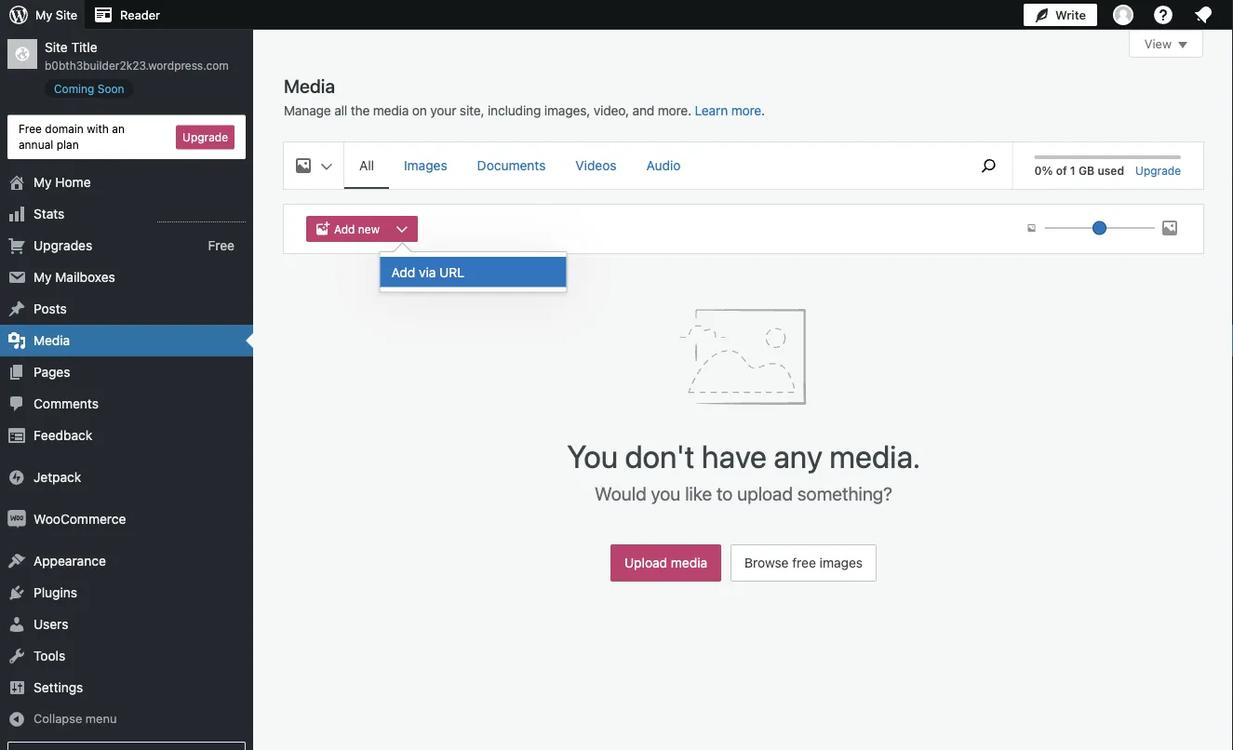 Task type: vqa. For each thing, say whether or not it's contained in the screenshot.
'Restaurant'
no



Task type: locate. For each thing, give the bounding box(es) containing it.
you don't have any media. main content
[[284, 30, 1204, 673]]

my home
[[34, 175, 91, 190]]

free up annual plan at the left of the page
[[19, 122, 42, 135]]

stats link
[[0, 198, 253, 230]]

0 horizontal spatial add
[[334, 223, 355, 236]]

videos link
[[561, 142, 632, 187]]

1 horizontal spatial add
[[392, 264, 416, 280]]

annual plan
[[19, 138, 79, 151]]

to
[[717, 482, 733, 504]]

img image
[[7, 469, 26, 487], [7, 510, 26, 529]]

my left reader link at the left
[[35, 8, 52, 22]]

any
[[774, 437, 823, 474]]

1 horizontal spatial media
[[284, 75, 335, 96]]

0 vertical spatial img image
[[7, 469, 26, 487]]

posts link
[[0, 293, 253, 325]]

view button
[[1129, 30, 1204, 58]]

media manage all the media on your site, including images, video, and more. learn more .
[[284, 75, 765, 118]]

media for media
[[34, 333, 70, 348]]

add for add via url
[[392, 264, 416, 280]]

0 vertical spatial media
[[284, 75, 335, 96]]

None search field
[[966, 142, 1013, 189]]

0 horizontal spatial free
[[19, 122, 42, 135]]

feedback link
[[0, 420, 253, 452]]

free for free domain with an annual plan
[[19, 122, 42, 135]]

1 vertical spatial site
[[45, 40, 68, 55]]

0 vertical spatial add
[[334, 223, 355, 236]]

2 img image from the top
[[7, 510, 26, 529]]

add inside add via url "button"
[[392, 264, 416, 280]]

media up manage
[[284, 75, 335, 96]]

videos
[[576, 158, 617, 173]]

my inside 'link'
[[34, 175, 52, 190]]

more.
[[658, 103, 692, 118]]

all
[[335, 103, 347, 118]]

my home link
[[0, 167, 253, 198]]

gb
[[1079, 164, 1095, 177]]

upload
[[738, 482, 793, 504]]

my for my mailboxes
[[34, 270, 52, 285]]

1 horizontal spatial upgrade
[[1136, 164, 1182, 177]]

free
[[19, 122, 42, 135], [208, 238, 235, 253]]

img image left 'woocommerce'
[[7, 510, 26, 529]]

upgrade right used on the top right of page
[[1136, 164, 1182, 177]]

upgrade inside button
[[183, 131, 228, 144]]

media link
[[0, 325, 253, 357]]

menu
[[345, 142, 957, 189]]

write link
[[1024, 0, 1098, 30]]

media right upload
[[671, 556, 708, 571]]

1 horizontal spatial media
[[671, 556, 708, 571]]

images
[[820, 556, 863, 571]]

img image inside woocommerce link
[[7, 510, 26, 529]]

img image for jetpack
[[7, 469, 26, 487]]

0 vertical spatial media
[[373, 103, 409, 118]]

all
[[359, 158, 374, 173]]

2 vertical spatial my
[[34, 270, 52, 285]]

my site link
[[0, 0, 85, 30]]

0% of 1 gb used
[[1035, 164, 1125, 177]]

of
[[1057, 164, 1068, 177]]

reader link
[[85, 0, 168, 30]]

add via url
[[392, 264, 465, 280]]

media
[[373, 103, 409, 118], [671, 556, 708, 571]]

closed image
[[1179, 42, 1188, 48]]

site left title
[[45, 40, 68, 55]]

would
[[595, 482, 647, 504]]

like
[[686, 482, 713, 504]]

write
[[1056, 8, 1087, 22]]

via
[[419, 264, 436, 280]]

0 vertical spatial free
[[19, 122, 42, 135]]

0 vertical spatial my
[[35, 8, 52, 22]]

upload
[[625, 556, 668, 571]]

0 vertical spatial upgrade
[[183, 131, 228, 144]]

site up title
[[56, 8, 77, 22]]

0 horizontal spatial upgrade
[[183, 131, 228, 144]]

1 vertical spatial free
[[208, 238, 235, 253]]

media for media manage all the media on your site, including images, video, and more. learn more .
[[284, 75, 335, 96]]

1 vertical spatial media
[[34, 333, 70, 348]]

0 horizontal spatial media
[[373, 103, 409, 118]]

learn more
[[695, 103, 762, 118]]

learn more link
[[695, 103, 762, 118]]

1 horizontal spatial free
[[208, 238, 235, 253]]

my left home
[[34, 175, 52, 190]]

media
[[284, 75, 335, 96], [34, 333, 70, 348]]

media left the on
[[373, 103, 409, 118]]

media up pages
[[34, 333, 70, 348]]

my up posts
[[34, 270, 52, 285]]

coming soon
[[54, 82, 124, 95]]

None range field
[[1045, 220, 1156, 237]]

view
[[1145, 37, 1172, 51]]

documents
[[477, 158, 546, 173]]

1 vertical spatial my
[[34, 175, 52, 190]]

coming
[[54, 82, 94, 95]]

add via url menu
[[380, 252, 567, 292]]

site
[[56, 8, 77, 22], [45, 40, 68, 55]]

1
[[1071, 164, 1076, 177]]

users
[[34, 617, 68, 632]]

upgrades
[[34, 238, 92, 253]]

1 vertical spatial add
[[392, 264, 416, 280]]

free domain with an annual plan
[[19, 122, 125, 151]]

add left via
[[392, 264, 416, 280]]

new
[[358, 223, 380, 236]]

img image left jetpack
[[7, 469, 26, 487]]

upload media
[[625, 556, 708, 571]]

menu inside you don't have any media. main content
[[345, 142, 957, 189]]

1 img image from the top
[[7, 469, 26, 487]]

media inside media manage all the media on your site, including images, video, and more. learn more .
[[284, 75, 335, 96]]

1 vertical spatial img image
[[7, 510, 26, 529]]

menu containing all
[[345, 142, 957, 189]]

add left 'new'
[[334, 223, 355, 236]]

.
[[762, 103, 765, 118]]

0 vertical spatial site
[[56, 8, 77, 22]]

free down highest hourly views 0 image
[[208, 238, 235, 253]]

appearance link
[[0, 546, 253, 577]]

title
[[71, 40, 97, 55]]

upgrade up highest hourly views 0 image
[[183, 131, 228, 144]]

0 horizontal spatial media
[[34, 333, 70, 348]]

add via url tooltip
[[380, 242, 577, 293]]

none range field inside you don't have any media. main content
[[1045, 220, 1156, 237]]

add
[[334, 223, 355, 236], [392, 264, 416, 280]]

1 vertical spatial upgrade
[[1136, 164, 1182, 177]]

menu
[[86, 712, 117, 726]]

free inside free domain with an annual plan
[[19, 122, 42, 135]]

pages
[[34, 365, 70, 380]]

img image inside jetpack link
[[7, 469, 26, 487]]

highest hourly views 0 image
[[157, 211, 246, 223]]

add inside add new "group"
[[334, 223, 355, 236]]

mailboxes
[[55, 270, 115, 285]]



Task type: describe. For each thing, give the bounding box(es) containing it.
open search image
[[966, 155, 1013, 177]]

site,
[[460, 103, 485, 118]]

my for my site
[[35, 8, 52, 22]]

browse free images
[[745, 556, 863, 571]]

posts
[[34, 301, 67, 317]]

free for free
[[208, 238, 235, 253]]

video,
[[594, 103, 629, 118]]

jetpack link
[[0, 462, 253, 494]]

soon
[[98, 82, 124, 95]]

on
[[412, 103, 427, 118]]

domain
[[45, 122, 84, 135]]

audio
[[647, 158, 681, 173]]

b0bth3builder2k23.wordpress.com
[[45, 59, 229, 72]]

site title b0bth3builder2k23.wordpress.com
[[45, 40, 229, 72]]

with
[[87, 122, 109, 135]]

site inside "my site" link
[[56, 8, 77, 22]]

plugins link
[[0, 577, 253, 609]]

plugins
[[34, 585, 77, 601]]

pages link
[[0, 357, 253, 388]]

my mailboxes
[[34, 270, 115, 285]]

you don't have any media. would you like to upload something?
[[567, 437, 921, 504]]

woocommerce link
[[0, 504, 253, 536]]

comments link
[[0, 388, 253, 420]]

tools
[[34, 649, 65, 664]]

including
[[488, 103, 541, 118]]

reader
[[120, 8, 160, 22]]

comments
[[34, 396, 99, 412]]

stats
[[34, 206, 64, 222]]

media inside media manage all the media on your site, including images, video, and more. learn more .
[[373, 103, 409, 118]]

settings
[[34, 680, 83, 696]]

help image
[[1153, 4, 1175, 26]]

the
[[351, 103, 370, 118]]

free
[[793, 556, 817, 571]]

my mailboxes link
[[0, 262, 253, 293]]

have
[[702, 437, 767, 474]]

none search field inside you don't have any media. main content
[[966, 142, 1013, 189]]

collapse
[[34, 712, 82, 726]]

0%
[[1035, 164, 1054, 177]]

my site
[[35, 8, 77, 22]]

images link
[[389, 142, 463, 187]]

your
[[431, 103, 457, 118]]

feedback
[[34, 428, 92, 443]]

jetpack
[[34, 470, 81, 485]]

media.
[[830, 437, 921, 474]]

browse
[[745, 556, 789, 571]]

home
[[55, 175, 91, 190]]

1 vertical spatial media
[[671, 556, 708, 571]]

images
[[404, 158, 448, 173]]

an
[[112, 122, 125, 135]]

upgrade button
[[176, 125, 235, 149]]

tools link
[[0, 641, 253, 672]]

you
[[651, 482, 681, 504]]

collapse menu link
[[0, 704, 253, 735]]

manage your notifications image
[[1193, 4, 1215, 26]]

users link
[[0, 609, 253, 641]]

add new
[[334, 223, 380, 236]]

audio link
[[632, 142, 696, 187]]

all link
[[345, 142, 389, 187]]

something?
[[798, 482, 893, 504]]

collapse menu
[[34, 712, 117, 726]]

images,
[[545, 103, 591, 118]]

upgrade inside you don't have any media. main content
[[1136, 164, 1182, 177]]

you
[[567, 437, 618, 474]]

add via url button
[[380, 257, 567, 287]]

add new group
[[306, 216, 426, 242]]

site inside site title b0bth3builder2k23.wordpress.com
[[45, 40, 68, 55]]

my for my home
[[34, 175, 52, 190]]

browse free images button
[[731, 545, 877, 582]]

my profile image
[[1114, 5, 1134, 25]]

img image for woocommerce
[[7, 510, 26, 529]]

appearance
[[34, 554, 106, 569]]

and
[[633, 103, 655, 118]]

url
[[440, 264, 465, 280]]

add for add new
[[334, 223, 355, 236]]

don't
[[625, 437, 695, 474]]

manage
[[284, 103, 331, 118]]

used
[[1098, 164, 1125, 177]]

woocommerce
[[34, 512, 126, 527]]



